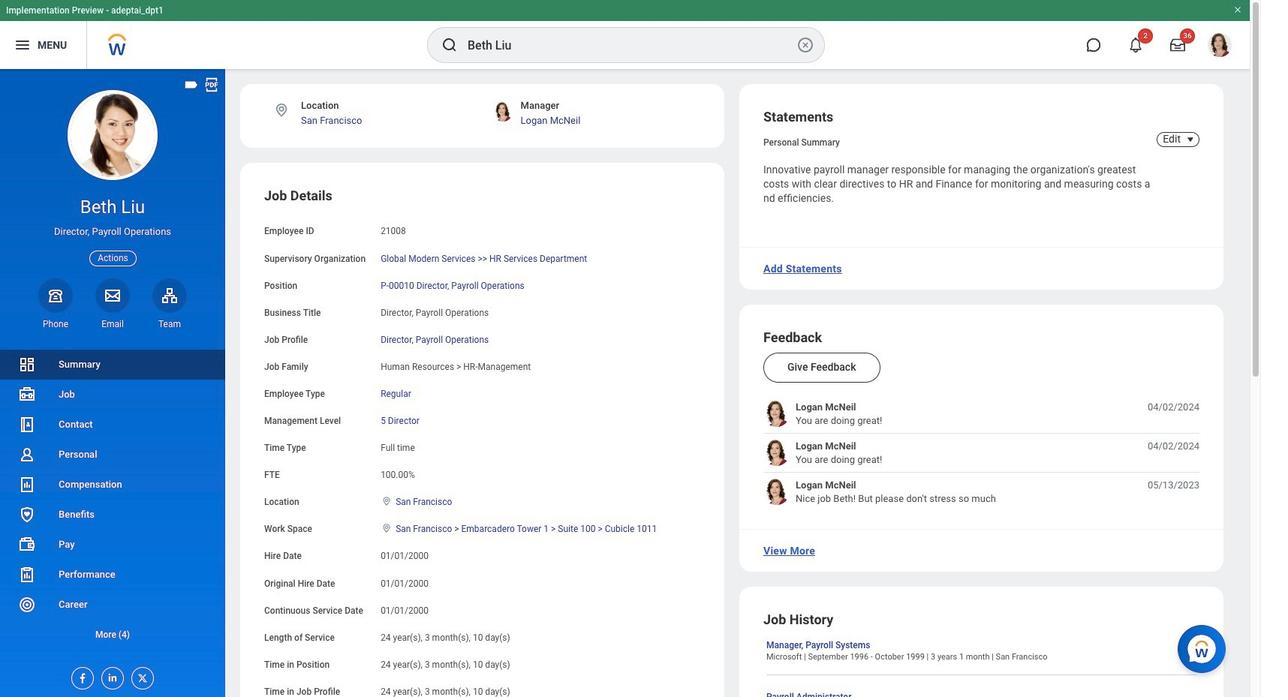 Task type: locate. For each thing, give the bounding box(es) containing it.
1 vertical spatial employee's photo (logan mcneil) image
[[764, 440, 790, 467]]

full time element
[[381, 440, 415, 454]]

phone beth liu element
[[38, 318, 73, 330]]

view team image
[[161, 287, 179, 305]]

location image
[[381, 497, 393, 507], [381, 524, 393, 534]]

personal image
[[18, 446, 36, 464]]

1 vertical spatial location image
[[381, 524, 393, 534]]

banner
[[0, 0, 1250, 69]]

3 employee's photo (logan mcneil) image from the top
[[764, 479, 790, 506]]

search image
[[441, 36, 459, 54]]

Search Workday  search field
[[468, 29, 794, 62]]

list
[[0, 350, 225, 650], [764, 401, 1200, 506]]

performance image
[[18, 566, 36, 584]]

team beth liu element
[[152, 318, 187, 330]]

0 vertical spatial location image
[[381, 497, 393, 507]]

career image
[[18, 596, 36, 614]]

1 location image from the top
[[381, 497, 393, 507]]

1 horizontal spatial list
[[764, 401, 1200, 506]]

personal summary element
[[764, 134, 840, 148]]

job image
[[18, 386, 36, 404]]

2 vertical spatial employee's photo (logan mcneil) image
[[764, 479, 790, 506]]

pay image
[[18, 536, 36, 554]]

mail image
[[104, 287, 122, 305]]

view printable version (pdf) image
[[203, 77, 220, 93]]

navigation pane region
[[0, 69, 225, 698]]

1 employee's photo (logan mcneil) image from the top
[[764, 401, 790, 427]]

x image
[[132, 668, 149, 685]]

2 employee's photo (logan mcneil) image from the top
[[764, 440, 790, 467]]

employee's photo (logan mcneil) image
[[764, 401, 790, 427], [764, 440, 790, 467], [764, 479, 790, 506]]

group
[[264, 187, 701, 698]]

tag image
[[183, 77, 200, 93]]

0 vertical spatial employee's photo (logan mcneil) image
[[764, 401, 790, 427]]

close environment banner image
[[1234, 5, 1243, 14]]



Task type: describe. For each thing, give the bounding box(es) containing it.
compensation image
[[18, 476, 36, 494]]

email beth liu element
[[95, 318, 130, 330]]

justify image
[[14, 36, 32, 54]]

summary image
[[18, 356, 36, 374]]

notifications large image
[[1129, 38, 1144, 53]]

location image
[[273, 102, 290, 119]]

linkedin image
[[102, 668, 119, 684]]

profile logan mcneil image
[[1208, 33, 1232, 60]]

phone image
[[45, 287, 66, 305]]

contact image
[[18, 416, 36, 434]]

x circle image
[[797, 36, 815, 54]]

2 location image from the top
[[381, 524, 393, 534]]

inbox large image
[[1171, 38, 1186, 53]]

benefits image
[[18, 506, 36, 524]]

facebook image
[[72, 668, 89, 685]]

0 horizontal spatial list
[[0, 350, 225, 650]]



Task type: vqa. For each thing, say whether or not it's contained in the screenshot.
1st Low
no



